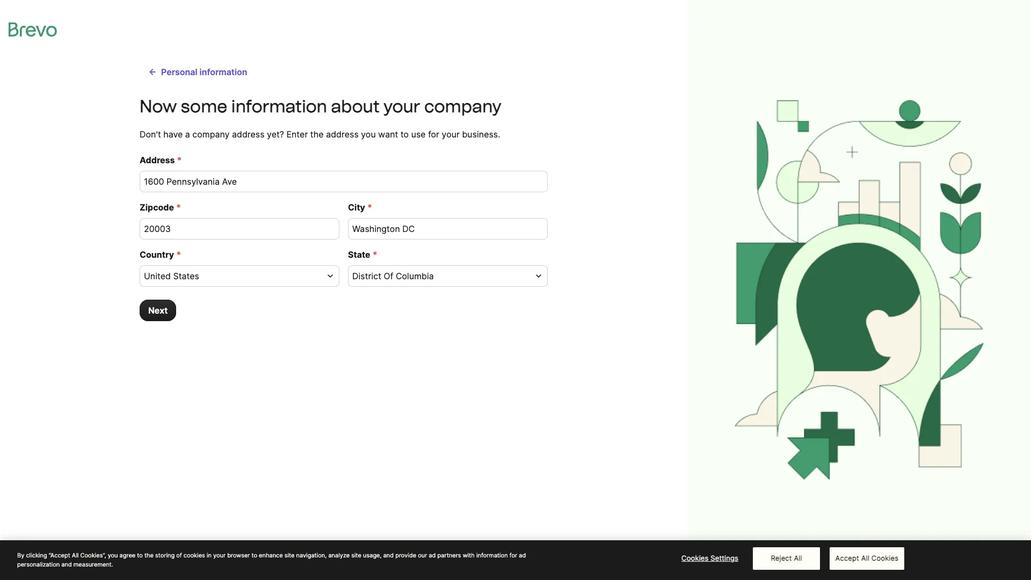 Task type: describe. For each thing, give the bounding box(es) containing it.
1 vertical spatial and
[[61, 561, 72, 568]]

next
[[148, 305, 168, 316]]

0 vertical spatial company
[[424, 96, 502, 117]]

cookies settings
[[682, 554, 739, 563]]

all for accept all cookies
[[862, 554, 870, 563]]

address *
[[140, 155, 182, 165]]

state *
[[348, 249, 378, 260]]

1 horizontal spatial the
[[311, 129, 324, 140]]

2 site from the left
[[352, 552, 362, 559]]

* for city *
[[368, 202, 372, 213]]

partners
[[438, 552, 461, 559]]

reject all button
[[753, 548, 821, 570]]

1 vertical spatial company
[[193, 129, 230, 140]]

navigation,
[[296, 552, 327, 559]]

cookies inside cookies settings button
[[682, 554, 709, 563]]

columbia
[[396, 271, 434, 282]]

settings
[[711, 554, 739, 563]]

our
[[418, 552, 427, 559]]

agree
[[120, 552, 136, 559]]

1 vertical spatial information
[[231, 96, 327, 117]]

want
[[378, 129, 398, 140]]

personal information
[[161, 67, 247, 77]]

in
[[207, 552, 212, 559]]

a
[[185, 129, 190, 140]]

1 address from the left
[[232, 129, 265, 140]]

1 horizontal spatial to
[[252, 552, 257, 559]]

2 horizontal spatial to
[[401, 129, 409, 140]]

cookies inside accept all cookies button
[[872, 554, 899, 563]]

address
[[140, 155, 175, 165]]

the inside by clicking "accept all cookies", you agree to the storing of cookies in your browser to enhance site navigation, analyze site usage, and provide our ad partners with information for ad personalization and measurement.
[[144, 552, 154, 559]]

use
[[411, 129, 426, 140]]

browser
[[227, 552, 250, 559]]

1 site from the left
[[285, 552, 295, 559]]

of
[[176, 552, 182, 559]]

zipcode *
[[140, 202, 181, 213]]

district of columbia
[[352, 271, 434, 282]]

accept all cookies
[[836, 554, 899, 563]]

0 vertical spatial you
[[361, 129, 376, 140]]

2 address from the left
[[326, 129, 359, 140]]

measurement.
[[74, 561, 113, 568]]

accept
[[836, 554, 860, 563]]

0 vertical spatial and
[[383, 552, 394, 559]]

country *
[[140, 249, 181, 260]]

analyze
[[329, 552, 350, 559]]

your inside by clicking "accept all cookies", you agree to the storing of cookies in your browser to enhance site navigation, analyze site usage, and provide our ad partners with information for ad personalization and measurement.
[[213, 552, 226, 559]]

next button
[[140, 300, 176, 321]]

cookies",
[[80, 552, 106, 559]]

enter
[[287, 129, 308, 140]]

information inside by clicking "accept all cookies", you agree to the storing of cookies in your browser to enhance site navigation, analyze site usage, and provide our ad partners with information for ad personalization and measurement.
[[477, 552, 508, 559]]

district
[[352, 271, 381, 282]]

reject
[[771, 554, 792, 563]]

accept all cookies button
[[830, 548, 905, 570]]

zipcode
[[140, 202, 174, 213]]

personal
[[161, 67, 198, 77]]

* for state *
[[373, 249, 378, 260]]



Task type: locate. For each thing, give the bounding box(es) containing it.
by
[[17, 552, 24, 559]]

0 horizontal spatial all
[[72, 552, 79, 559]]

united states
[[144, 271, 199, 282]]

the left storing
[[144, 552, 154, 559]]

2 horizontal spatial all
[[862, 554, 870, 563]]

for
[[428, 129, 440, 140], [510, 552, 518, 559]]

1 vertical spatial for
[[510, 552, 518, 559]]

country
[[140, 249, 174, 260]]

* for address *
[[177, 155, 182, 165]]

0 horizontal spatial address
[[232, 129, 265, 140]]

1 horizontal spatial and
[[383, 552, 394, 559]]

all inside by clicking "accept all cookies", you agree to the storing of cookies in your browser to enhance site navigation, analyze site usage, and provide our ad partners with information for ad personalization and measurement.
[[72, 552, 79, 559]]

site
[[285, 552, 295, 559], [352, 552, 362, 559]]

1 horizontal spatial company
[[424, 96, 502, 117]]

2 horizontal spatial your
[[442, 129, 460, 140]]

0 horizontal spatial for
[[428, 129, 440, 140]]

to
[[401, 129, 409, 140], [137, 552, 143, 559], [252, 552, 257, 559]]

2 ad from the left
[[519, 552, 526, 559]]

* right state
[[373, 249, 378, 260]]

now
[[140, 96, 177, 117]]

2 cookies from the left
[[872, 554, 899, 563]]

your
[[384, 96, 421, 117], [442, 129, 460, 140], [213, 552, 226, 559]]

cookies settings button
[[677, 548, 744, 569]]

you left want
[[361, 129, 376, 140]]

usage,
[[363, 552, 382, 559]]

0 horizontal spatial ad
[[429, 552, 436, 559]]

all for reject all
[[794, 554, 803, 563]]

information
[[200, 67, 247, 77], [231, 96, 327, 117], [477, 552, 508, 559]]

to right browser
[[252, 552, 257, 559]]

0 vertical spatial for
[[428, 129, 440, 140]]

0 horizontal spatial site
[[285, 552, 295, 559]]

of
[[384, 271, 394, 282]]

address
[[232, 129, 265, 140], [326, 129, 359, 140]]

personalization
[[17, 561, 60, 568]]

for right use
[[428, 129, 440, 140]]

1 vertical spatial you
[[108, 552, 118, 559]]

state
[[348, 249, 371, 260]]

* right zipcode
[[176, 202, 181, 213]]

enhance
[[259, 552, 283, 559]]

0 horizontal spatial the
[[144, 552, 154, 559]]

0 vertical spatial your
[[384, 96, 421, 117]]

you inside by clicking "accept all cookies", you agree to the storing of cookies in your browser to enhance site navigation, analyze site usage, and provide our ad partners with information for ad personalization and measurement.
[[108, 552, 118, 559]]

cookies right accept
[[872, 554, 899, 563]]

0 horizontal spatial company
[[193, 129, 230, 140]]

0 vertical spatial the
[[311, 129, 324, 140]]

address left the yet?
[[232, 129, 265, 140]]

None field
[[144, 270, 322, 283], [352, 270, 531, 283], [144, 270, 322, 283], [352, 270, 531, 283]]

company right a in the left of the page
[[193, 129, 230, 140]]

2 vertical spatial your
[[213, 552, 226, 559]]

reject all
[[771, 554, 803, 563]]

information right with
[[477, 552, 508, 559]]

1 horizontal spatial all
[[794, 554, 803, 563]]

about
[[331, 96, 380, 117]]

all right accept
[[862, 554, 870, 563]]

you left agree
[[108, 552, 118, 559]]

company
[[424, 96, 502, 117], [193, 129, 230, 140]]

0 vertical spatial information
[[200, 67, 247, 77]]

and right usage,
[[383, 552, 394, 559]]

site right enhance
[[285, 552, 295, 559]]

states
[[173, 271, 199, 282]]

for inside by clicking "accept all cookies", you agree to the storing of cookies in your browser to enhance site navigation, analyze site usage, and provide our ad partners with information for ad personalization and measurement.
[[510, 552, 518, 559]]

1 vertical spatial the
[[144, 552, 154, 559]]

1 ad from the left
[[429, 552, 436, 559]]

* for zipcode *
[[176, 202, 181, 213]]

storing
[[155, 552, 175, 559]]

* right address
[[177, 155, 182, 165]]

cookies left "settings"
[[682, 554, 709, 563]]

united states button
[[140, 265, 340, 287]]

1 horizontal spatial cookies
[[872, 554, 899, 563]]

1 horizontal spatial site
[[352, 552, 362, 559]]

company up business.
[[424, 96, 502, 117]]

* right the "country"
[[176, 249, 181, 260]]

address down about
[[326, 129, 359, 140]]

0 horizontal spatial to
[[137, 552, 143, 559]]

and
[[383, 552, 394, 559], [61, 561, 72, 568]]

all right "accept
[[72, 552, 79, 559]]

clicking
[[26, 552, 47, 559]]

to left use
[[401, 129, 409, 140]]

2 vertical spatial information
[[477, 552, 508, 559]]

0 horizontal spatial your
[[213, 552, 226, 559]]

personal information button
[[140, 61, 256, 83]]

your left business.
[[442, 129, 460, 140]]

1 horizontal spatial ad
[[519, 552, 526, 559]]

cookies
[[184, 552, 205, 559]]

1 horizontal spatial your
[[384, 96, 421, 117]]

None text field
[[348, 218, 548, 240]]

your up want
[[384, 96, 421, 117]]

0 horizontal spatial you
[[108, 552, 118, 559]]

1 cookies from the left
[[682, 554, 709, 563]]

your right in
[[213, 552, 226, 559]]

ad
[[429, 552, 436, 559], [519, 552, 526, 559]]

you
[[361, 129, 376, 140], [108, 552, 118, 559]]

yet?
[[267, 129, 284, 140]]

1 horizontal spatial you
[[361, 129, 376, 140]]

"accept
[[49, 552, 70, 559]]

some
[[181, 96, 227, 117]]

don't have a company address yet? enter the address you want to use for your business.
[[140, 129, 501, 140]]

* for country *
[[176, 249, 181, 260]]

business.
[[462, 129, 501, 140]]

united
[[144, 271, 171, 282]]

don't
[[140, 129, 161, 140]]

the
[[311, 129, 324, 140], [144, 552, 154, 559]]

with
[[463, 552, 475, 559]]

provide
[[396, 552, 417, 559]]

*
[[177, 155, 182, 165], [176, 202, 181, 213], [368, 202, 372, 213], [176, 249, 181, 260], [373, 249, 378, 260]]

1 vertical spatial your
[[442, 129, 460, 140]]

all
[[72, 552, 79, 559], [794, 554, 803, 563], [862, 554, 870, 563]]

* right 'city'
[[368, 202, 372, 213]]

information up some
[[200, 67, 247, 77]]

city *
[[348, 202, 372, 213]]

for right with
[[510, 552, 518, 559]]

0 horizontal spatial cookies
[[682, 554, 709, 563]]

have
[[163, 129, 183, 140]]

information up the yet?
[[231, 96, 327, 117]]

all right 'reject'
[[794, 554, 803, 563]]

district of columbia button
[[348, 265, 548, 287]]

the right enter
[[311, 129, 324, 140]]

1 horizontal spatial address
[[326, 129, 359, 140]]

now some information about your company
[[140, 96, 502, 117]]

to right agree
[[137, 552, 143, 559]]

cookies
[[682, 554, 709, 563], [872, 554, 899, 563]]

0 horizontal spatial and
[[61, 561, 72, 568]]

1 horizontal spatial for
[[510, 552, 518, 559]]

None text field
[[140, 171, 548, 192], [140, 218, 340, 240], [140, 171, 548, 192], [140, 218, 340, 240]]

information inside button
[[200, 67, 247, 77]]

city
[[348, 202, 365, 213]]

by clicking "accept all cookies", you agree to the storing of cookies in your browser to enhance site navigation, analyze site usage, and provide our ad partners with information for ad personalization and measurement.
[[17, 552, 526, 568]]

and down "accept
[[61, 561, 72, 568]]

site left usage,
[[352, 552, 362, 559]]



Task type: vqa. For each thing, say whether or not it's contained in the screenshot.
'information' in Personal information button
no



